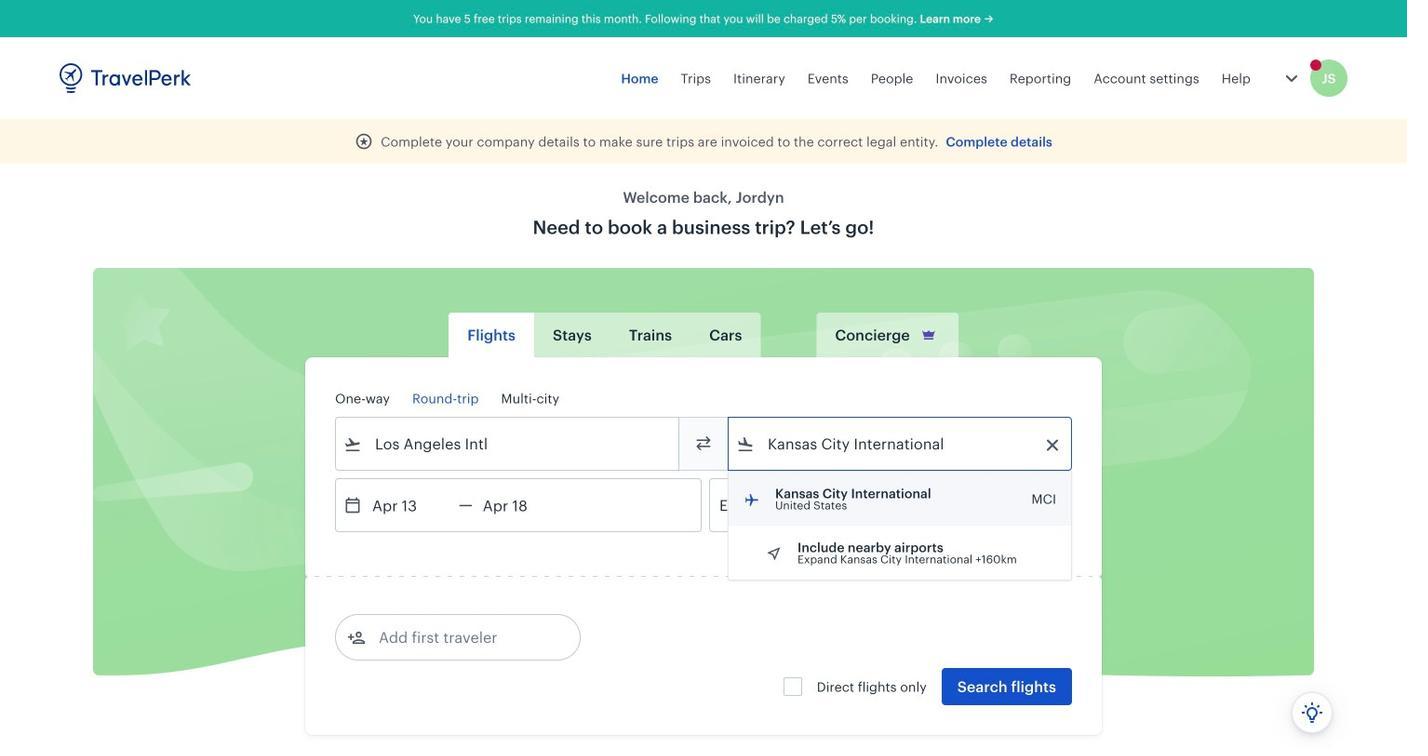 Task type: locate. For each thing, give the bounding box(es) containing it.
Depart text field
[[362, 479, 459, 532]]

To search field
[[755, 429, 1047, 459]]

Return text field
[[473, 479, 570, 532]]



Task type: describe. For each thing, give the bounding box(es) containing it.
Add first traveler search field
[[366, 623, 560, 653]]

From search field
[[362, 429, 655, 459]]



